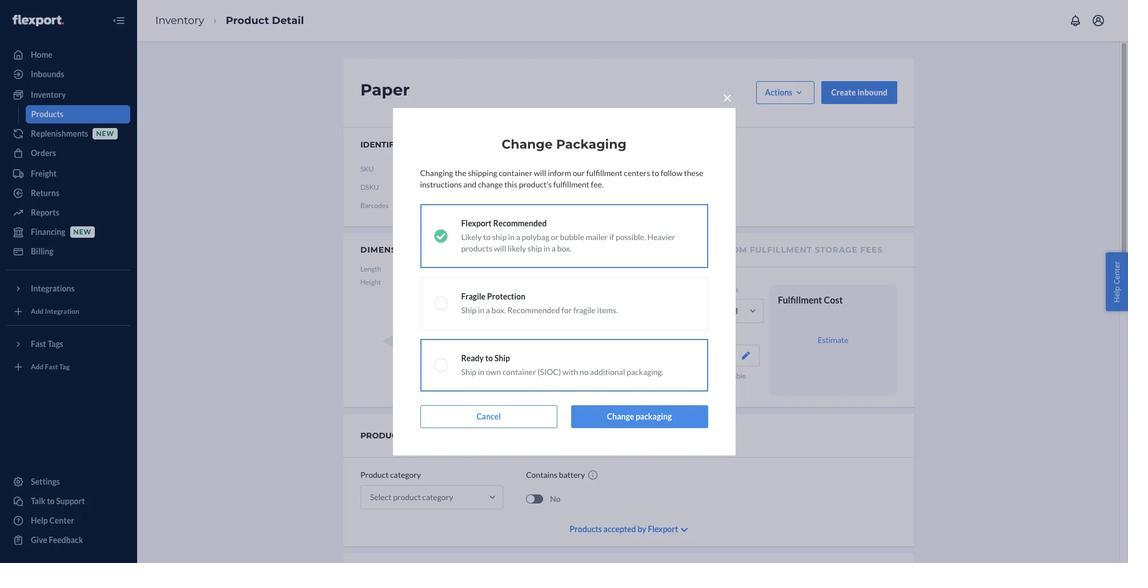 Task type: locate. For each thing, give the bounding box(es) containing it.
1 horizontal spatial help center
[[1113, 261, 1123, 302]]

create inbound button
[[822, 81, 898, 104]]

ecom inside "tab"
[[721, 245, 748, 255]]

× document
[[393, 85, 736, 455]]

this
[[505, 179, 518, 189]]

or right packaging.
[[666, 372, 673, 380]]

likely
[[462, 232, 482, 242], [589, 372, 607, 380]]

recommended inside fragile protection ship in a box. recommended for fragile items.
[[508, 305, 560, 315]]

recommended down protection
[[508, 305, 560, 315]]

0 vertical spatial will
[[534, 168, 547, 177]]

follow
[[661, 168, 683, 177]]

0 vertical spatial product
[[226, 14, 269, 27]]

add for add integration
[[31, 307, 44, 316]]

new down the products link
[[96, 129, 114, 138]]

fulfillment down 'our'
[[554, 179, 590, 189]]

products down packaging.
[[614, 382, 641, 390]]

2 horizontal spatial box.
[[697, 382, 709, 390]]

1 vertical spatial will
[[494, 243, 507, 253]]

0 vertical spatial bubble
[[561, 232, 585, 242]]

ship
[[493, 232, 507, 242], [528, 243, 542, 253], [616, 372, 628, 380], [671, 382, 684, 390]]

new
[[96, 129, 114, 138], [73, 228, 92, 236]]

1 vertical spatial help center
[[31, 516, 74, 525]]

or
[[551, 232, 559, 242], [666, 372, 673, 380]]

dxqpgyucjk7 for dxqpgyucjk7
[[406, 182, 465, 192]]

1 vertical spatial mailer
[[696, 372, 715, 380]]

1 vertical spatial product
[[361, 470, 389, 480]]

support
[[56, 496, 85, 506]]

2 ecom from the left
[[721, 245, 748, 255]]

if inside likely to ship in a polybag or bubble mailer if possible. heavier products will likely ship in a box.
[[716, 372, 721, 380]]

tab list containing ecom fulfillment fees
[[562, 233, 915, 268]]

0 vertical spatial center
[[1113, 261, 1123, 284]]

talk to support button
[[7, 492, 130, 510]]

to for likely to ship in a polybag or bubble mailer if possible. heavier products will likely ship in a box.
[[608, 372, 615, 380]]

product inside breadcrumbs navigation
[[226, 14, 269, 27]]

packaging
[[557, 136, 627, 152], [589, 331, 620, 340]]

will down packaging.
[[642, 382, 653, 390]]

packaging
[[636, 411, 672, 421]]

container up this
[[499, 168, 533, 177]]

product
[[361, 431, 403, 441]]

1 vertical spatial box.
[[492, 305, 506, 315]]

add fast tag link
[[7, 358, 130, 376]]

0 vertical spatial possible.
[[616, 232, 646, 242]]

ship down fragile
[[462, 305, 477, 315]]

0 horizontal spatial mailer
[[586, 232, 608, 242]]

add inside add fast tag link
[[31, 363, 44, 371]]

0 horizontal spatial products
[[462, 243, 493, 253]]

identifiers & barcodes
[[361, 139, 471, 150]]

1 horizontal spatial box.
[[558, 243, 572, 253]]

1 horizontal spatial center
[[1113, 261, 1123, 284]]

barcodes
[[361, 201, 389, 210]]

sku
[[361, 165, 374, 173]]

change inside button
[[608, 411, 635, 421]]

0 horizontal spatial heavier
[[589, 382, 613, 390]]

packaging up 'our'
[[557, 136, 627, 152]]

if inside flexport recommended likely to ship in a polybag or bubble mailer if possible. heavier products will likely ship in a box.
[[610, 232, 615, 242]]

dxqpgyucjk7 down "changing"
[[406, 182, 465, 192]]

0 horizontal spatial polybag
[[522, 232, 550, 242]]

1 horizontal spatial heavier
[[648, 232, 676, 242]]

0 vertical spatial packaging
[[557, 136, 627, 152]]

1 horizontal spatial possible.
[[722, 372, 748, 380]]

ecom fulfillment fees tab
[[589, 233, 707, 267]]

will inside likely to ship in a polybag or bubble mailer if possible. heavier products will likely ship in a box.
[[642, 382, 653, 390]]

1 horizontal spatial products
[[614, 382, 641, 390]]

product for product detail
[[226, 14, 269, 27]]

new for replenishments
[[96, 129, 114, 138]]

packaging inside × document
[[557, 136, 627, 152]]

to inside likely to ship in a polybag or bubble mailer if possible. heavier products will likely ship in a box.
[[608, 372, 615, 380]]

2 add from the top
[[31, 363, 44, 371]]

fulfillment up fee.
[[587, 168, 623, 177]]

likely down packaging.
[[654, 382, 670, 390]]

to for talk to support
[[47, 496, 55, 506]]

heavier inside flexport recommended likely to ship in a polybag or bubble mailer if possible. heavier products will likely ship in a box.
[[648, 232, 676, 242]]

change up product's
[[502, 136, 553, 152]]

product
[[226, 14, 269, 27], [361, 470, 389, 480]]

2 vertical spatial box.
[[697, 382, 709, 390]]

freight link
[[7, 165, 130, 183]]

fulfillment inside "tab"
[[750, 245, 813, 255]]

bubble
[[561, 232, 585, 242], [674, 372, 695, 380]]

height
[[361, 278, 381, 286]]

1 horizontal spatial mailer
[[696, 372, 715, 380]]

bubble inside likely to ship in a polybag or bubble mailer if possible. heavier products will likely ship in a box.
[[674, 372, 695, 380]]

0 vertical spatial change
[[502, 136, 553, 152]]

1 horizontal spatial help
[[1113, 286, 1123, 302]]

chevron down image
[[682, 526, 689, 534]]

0 horizontal spatial inventory link
[[7, 86, 130, 104]]

center
[[1113, 261, 1123, 284], [49, 516, 74, 525]]

0 vertical spatial new
[[96, 129, 114, 138]]

1 vertical spatial likely
[[589, 372, 607, 380]]

1 vertical spatial change
[[608, 411, 635, 421]]

0 vertical spatial inventory link
[[155, 14, 204, 27]]

help
[[1113, 286, 1123, 302], [31, 516, 48, 525]]

will down plus image on the top left of page
[[494, 243, 507, 253]]

close navigation image
[[112, 14, 126, 27]]

0 horizontal spatial inventory
[[31, 90, 66, 99]]

1 vertical spatial add
[[31, 363, 44, 371]]

polybag up packaging on the right of the page
[[641, 372, 665, 380]]

0 horizontal spatial will
[[494, 243, 507, 253]]

tab list
[[562, 233, 915, 268]]

0 horizontal spatial help
[[31, 516, 48, 525]]

1 vertical spatial new
[[73, 228, 92, 236]]

in down plus image on the top left of page
[[508, 232, 515, 242]]

0 vertical spatial ship
[[462, 305, 477, 315]]

create inbound
[[832, 87, 888, 97]]

box. inside flexport recommended likely to ship in a polybag or bubble mailer if possible. heavier products will likely ship in a box.
[[558, 243, 572, 253]]

box.
[[558, 243, 572, 253], [492, 305, 506, 315], [697, 382, 709, 390]]

ship down "ready"
[[462, 367, 477, 376]]

1 horizontal spatial if
[[716, 372, 721, 380]]

in left the own
[[478, 367, 485, 376]]

2 horizontal spatial will
[[642, 382, 653, 390]]

0 horizontal spatial likely
[[462, 232, 482, 242]]

likely to ship in a polybag or bubble mailer if possible. heavier products will likely ship in a box.
[[589, 372, 748, 390]]

1 horizontal spatial bubble
[[674, 372, 695, 380]]

ecom inside tab
[[589, 245, 616, 255]]

0 vertical spatial mailer
[[586, 232, 608, 242]]

0 horizontal spatial help center
[[31, 516, 74, 525]]

0 vertical spatial likely
[[462, 232, 482, 242]]

mailer
[[586, 232, 608, 242], [696, 372, 715, 380]]

a
[[517, 232, 521, 242], [552, 243, 556, 253], [486, 305, 490, 315], [636, 372, 640, 380], [692, 382, 695, 390]]

1 vertical spatial or
[[666, 372, 673, 380]]

ready to ship ship in own container (sioc) with no additional packaging.
[[462, 353, 664, 376]]

ecom for ecom fulfillment storage fees
[[721, 245, 748, 255]]

inbound
[[858, 87, 888, 97]]

1 vertical spatial likely
[[654, 382, 670, 390]]

likely inside likely to ship in a polybag or bubble mailer if possible. heavier products will likely ship in a box.
[[654, 382, 670, 390]]

likely
[[508, 243, 527, 253], [654, 382, 670, 390]]

category
[[390, 470, 421, 480]]

reports link
[[7, 203, 130, 222]]

own
[[486, 367, 501, 376]]

ecom for ecom fulfillment fees
[[589, 245, 616, 255]]

actions button
[[757, 81, 815, 104]]

1 ecom from the left
[[589, 245, 616, 255]]

dxqpgyucjk7 down instructions on the top of page
[[406, 201, 465, 210]]

add
[[31, 307, 44, 316], [31, 363, 44, 371]]

ecom
[[589, 245, 616, 255], [721, 245, 748, 255]]

1 horizontal spatial new
[[96, 129, 114, 138]]

0 horizontal spatial likely
[[508, 243, 527, 253]]

will
[[534, 168, 547, 177], [494, 243, 507, 253], [642, 382, 653, 390]]

1 vertical spatial recommended
[[508, 305, 560, 315]]

1 horizontal spatial likely
[[654, 382, 670, 390]]

2 vertical spatial will
[[642, 382, 653, 390]]

identifiers
[[361, 139, 413, 150]]

fees inside tab
[[684, 245, 707, 255]]

cancel
[[477, 411, 501, 421]]

recommended
[[494, 218, 547, 228], [508, 305, 560, 315]]

0 horizontal spatial center
[[49, 516, 74, 525]]

1 vertical spatial heavier
[[589, 382, 613, 390]]

fulfillment for fees
[[619, 245, 682, 255]]

likely down flexport
[[462, 232, 482, 242]]

fulfillment
[[619, 245, 682, 255], [750, 245, 813, 255], [779, 294, 823, 305]]

0 horizontal spatial product
[[226, 14, 269, 27]]

add left integration
[[31, 307, 44, 316]]

a inside fragile protection ship in a box. recommended for fragile items.
[[486, 305, 490, 315]]

battery
[[559, 470, 585, 480]]

possible. up ecom fulfillment fees
[[616, 232, 646, 242]]

products up width
[[462, 243, 493, 253]]

talk to support
[[31, 496, 85, 506]]

products link
[[25, 105, 130, 123]]

new for financing
[[73, 228, 92, 236]]

heavier down additional
[[589, 382, 613, 390]]

replenishments
[[31, 129, 88, 138]]

ship up the own
[[495, 353, 510, 363]]

recommended inside flexport recommended likely to ship in a polybag or bubble mailer if possible. heavier products will likely ship in a box.
[[494, 218, 547, 228]]

the
[[455, 168, 467, 177]]

settings
[[31, 477, 60, 486]]

0 vertical spatial if
[[610, 232, 615, 242]]

0 vertical spatial heavier
[[648, 232, 676, 242]]

1 vertical spatial inventory link
[[7, 86, 130, 104]]

1 fees from the left
[[684, 245, 707, 255]]

None text field
[[406, 158, 492, 180]]

ship inside fragile protection ship in a box. recommended for fragile items.
[[462, 305, 477, 315]]

help center link
[[7, 512, 130, 530]]

container right the own
[[503, 367, 536, 376]]

or inside flexport recommended likely to ship in a polybag or bubble mailer if possible. heavier products will likely ship in a box.
[[551, 232, 559, 242]]

possible.
[[616, 232, 646, 242], [722, 372, 748, 380]]

fulfillment inside tab
[[619, 245, 682, 255]]

0 horizontal spatial possible.
[[616, 232, 646, 242]]

1 add from the top
[[31, 307, 44, 316]]

2 dxqpgyucjk7 from the top
[[406, 201, 465, 210]]

units
[[723, 285, 739, 294]]

polybag down print 'image' on the left top of the page
[[522, 232, 550, 242]]

0 vertical spatial dxqpgyucjk7
[[406, 182, 465, 192]]

inventory link
[[155, 14, 204, 27], [7, 86, 130, 104]]

recommended down print 'image' on the left top of the page
[[494, 218, 547, 228]]

0 horizontal spatial new
[[73, 228, 92, 236]]

1 dxqpgyucjk7 from the top
[[406, 182, 465, 192]]

possible. down "pen" image
[[722, 372, 748, 380]]

0 vertical spatial recommended
[[494, 218, 547, 228]]

likely right no
[[589, 372, 607, 380]]

likely inside likely to ship in a polybag or bubble mailer if possible. heavier products will likely ship in a box.
[[589, 372, 607, 380]]

in down fragile
[[478, 305, 485, 315]]

add inside add integration link
[[31, 307, 44, 316]]

1 horizontal spatial polybag
[[641, 372, 665, 380]]

2 vertical spatial ship
[[462, 367, 477, 376]]

will up product's
[[534, 168, 547, 177]]

2 fees from the left
[[861, 245, 884, 255]]

integration
[[45, 307, 79, 316]]

1 horizontal spatial or
[[666, 372, 673, 380]]

for
[[562, 305, 572, 315]]

1 vertical spatial dxqpgyucjk7
[[406, 201, 465, 210]]

to right talk
[[47, 496, 55, 506]]

to inside button
[[47, 496, 55, 506]]

1 horizontal spatial fees
[[861, 245, 884, 255]]

heavier up ecom fulfillment fees
[[648, 232, 676, 242]]

0 horizontal spatial box.
[[492, 305, 506, 315]]

0 vertical spatial add
[[31, 307, 44, 316]]

our
[[573, 168, 585, 177]]

0 horizontal spatial if
[[610, 232, 615, 242]]

product left detail
[[226, 14, 269, 27]]

1 vertical spatial container
[[503, 367, 536, 376]]

tag
[[59, 363, 70, 371]]

0 horizontal spatial ecom
[[589, 245, 616, 255]]

0 vertical spatial box.
[[558, 243, 572, 253]]

1 vertical spatial bubble
[[674, 372, 695, 380]]

contains
[[526, 470, 558, 480]]

× button
[[720, 85, 736, 107]]

mailer inside likely to ship in a polybag or bubble mailer if possible. heavier products will likely ship in a box.
[[696, 372, 715, 380]]

container
[[499, 168, 533, 177], [503, 367, 536, 376]]

to inside ready to ship ship in own container (sioc) with no additional packaging.
[[486, 353, 493, 363]]

in inside fragile protection ship in a box. recommended for fragile items.
[[478, 305, 485, 315]]

0 vertical spatial help center
[[1113, 261, 1123, 302]]

or down product's
[[551, 232, 559, 242]]

change left packaging on the right of the page
[[608, 411, 635, 421]]

to right no
[[608, 372, 615, 380]]

help inside help center button
[[1113, 286, 1123, 302]]

1 horizontal spatial will
[[534, 168, 547, 177]]

likely down print 'image' on the left top of the page
[[508, 243, 527, 253]]

1 vertical spatial ship
[[495, 353, 510, 363]]

0 horizontal spatial fees
[[684, 245, 707, 255]]

to up the own
[[486, 353, 493, 363]]

0 vertical spatial polybag
[[522, 232, 550, 242]]

1 horizontal spatial product
[[361, 470, 389, 480]]

product left "category"
[[361, 470, 389, 480]]

contains battery
[[526, 470, 585, 480]]

0 horizontal spatial bubble
[[561, 232, 585, 242]]

1 vertical spatial inventory
[[31, 90, 66, 99]]

help center button
[[1107, 252, 1129, 311]]

1 vertical spatial polybag
[[641, 372, 665, 380]]

new down reports link
[[73, 228, 92, 236]]

inbounds
[[31, 69, 64, 79]]

0 horizontal spatial change
[[502, 136, 553, 152]]

billing link
[[7, 242, 130, 261]]

0 vertical spatial help
[[1113, 286, 1123, 302]]

1 horizontal spatial likely
[[589, 372, 607, 380]]

1 vertical spatial fulfillment
[[554, 179, 590, 189]]

add left fast
[[31, 363, 44, 371]]

fees
[[684, 245, 707, 255], [861, 245, 884, 255]]

polybag inside likely to ship in a polybag or bubble mailer if possible. heavier products will likely ship in a box.
[[641, 372, 665, 380]]

0 horizontal spatial or
[[551, 232, 559, 242]]

ship up packaging on the right of the page
[[671, 382, 684, 390]]

0 vertical spatial likely
[[508, 243, 527, 253]]

1 vertical spatial if
[[716, 372, 721, 380]]

heavier inside likely to ship in a polybag or bubble mailer if possible. heavier products will likely ship in a box.
[[589, 382, 613, 390]]

1 vertical spatial possible.
[[722, 372, 748, 380]]

plus image
[[502, 202, 509, 209]]

fragile protection ship in a box. recommended for fragile items.
[[462, 291, 619, 315]]

0 vertical spatial container
[[499, 168, 533, 177]]

shipping
[[468, 168, 498, 177]]

1 vertical spatial products
[[614, 382, 641, 390]]

to left the 'follow'
[[652, 168, 660, 177]]

storage
[[815, 245, 858, 255]]

0 vertical spatial products
[[462, 243, 493, 253]]

inventory inside breadcrumbs navigation
[[155, 14, 204, 27]]

to inside changing the shipping container will inform our fulfillment centers to follow these instructions and change this product's fulfillment fee.
[[652, 168, 660, 177]]

center inside button
[[1113, 261, 1123, 284]]

no
[[580, 367, 589, 376]]

freight
[[31, 169, 57, 178]]

1 horizontal spatial change
[[608, 411, 635, 421]]

change for change packaging
[[502, 136, 553, 152]]

1 vertical spatial center
[[49, 516, 74, 525]]

to down flexport
[[484, 232, 491, 242]]

1 horizontal spatial ecom
[[721, 245, 748, 255]]

packaging down items.
[[589, 331, 620, 340]]

inventory
[[155, 14, 204, 27], [31, 90, 66, 99]]



Task type: vqa. For each thing, say whether or not it's contained in the screenshot.
'Reserve' to the left
no



Task type: describe. For each thing, give the bounding box(es) containing it.
change for change packaging
[[608, 411, 635, 421]]

inform
[[548, 168, 572, 177]]

add for add fast tag
[[31, 363, 44, 371]]

1 vertical spatial help
[[31, 516, 48, 525]]

product for product category
[[361, 470, 389, 480]]

polybag inside flexport recommended likely to ship in a polybag or bubble mailer if possible. heavier products will likely ship in a box.
[[522, 232, 550, 242]]

product's
[[519, 179, 552, 189]]

items.
[[598, 305, 619, 315]]

breadcrumbs navigation
[[146, 4, 313, 37]]

fee.
[[591, 179, 604, 189]]

add integration
[[31, 307, 79, 316]]

in right additional
[[630, 372, 635, 380]]

give feedback
[[31, 535, 83, 545]]

weight
[[462, 278, 484, 286]]

fast
[[45, 363, 58, 371]]

returns link
[[7, 184, 130, 202]]

estimate
[[818, 335, 849, 345]]

will inside changing the shipping container will inform our fulfillment centers to follow these instructions and change this product's fulfillment fee.
[[534, 168, 547, 177]]

mailer inside flexport recommended likely to ship in a polybag or bubble mailer if possible. heavier products will likely ship in a box.
[[586, 232, 608, 242]]

actions
[[766, 87, 793, 97]]

products
[[31, 109, 64, 119]]

products inside likely to ship in a polybag or bubble mailer if possible. heavier products will likely ship in a box.
[[614, 382, 641, 390]]

these
[[685, 168, 704, 177]]

change
[[478, 179, 503, 189]]

dxqpgyucjk7 (dsku)
[[406, 201, 492, 210]]

instructions
[[420, 179, 462, 189]]

change packaging
[[502, 136, 627, 152]]

to for ready to ship ship in own container (sioc) with no additional packaging.
[[486, 353, 493, 363]]

1 horizontal spatial inventory link
[[155, 14, 204, 27]]

possible. inside likely to ship in a polybag or bubble mailer if possible. heavier products will likely ship in a box.
[[722, 372, 748, 380]]

(dsku)
[[466, 201, 492, 210]]

inbounds link
[[7, 65, 130, 83]]

ship for fragile protection
[[462, 305, 477, 315]]

ecom fulfillment storage fees tab
[[721, 233, 884, 265]]

no
[[550, 494, 561, 503]]

settings link
[[7, 473, 130, 491]]

&
[[416, 139, 422, 150]]

fees inside "tab"
[[861, 245, 884, 255]]

fragile
[[574, 305, 596, 315]]

products inside flexport recommended likely to ship in a polybag or bubble mailer if possible. heavier products will likely ship in a box.
[[462, 243, 493, 253]]

fragile
[[462, 291, 486, 301]]

create
[[832, 87, 857, 97]]

pen image
[[743, 352, 751, 360]]

barcodes
[[424, 139, 471, 150]]

change packaging button
[[571, 405, 709, 428]]

give
[[31, 535, 47, 545]]

print image
[[522, 202, 530, 209]]

fulfillment cost
[[779, 294, 843, 305]]

dsku
[[361, 183, 379, 192]]

give feedback button
[[7, 531, 130, 549]]

box. inside fragile protection ship in a box. recommended for fragile items.
[[492, 305, 506, 315]]

width
[[462, 265, 481, 273]]

possible. inside flexport recommended likely to ship in a polybag or bubble mailer if possible. heavier products will likely ship in a box.
[[616, 232, 646, 242]]

in up change packaging button
[[685, 382, 691, 390]]

ship down plus image on the top left of page
[[493, 232, 507, 242]]

ship for ready to ship
[[495, 353, 510, 363]]

cancel button
[[420, 405, 558, 428]]

(sioc)
[[538, 367, 561, 376]]

protection
[[487, 291, 526, 301]]

estimate link
[[818, 335, 849, 345]]

changing
[[420, 168, 454, 177]]

pencil alt image
[[424, 246, 429, 251]]

likely inside flexport recommended likely to ship in a polybag or bubble mailer if possible. heavier products will likely ship in a box.
[[462, 232, 482, 242]]

talk
[[31, 496, 45, 506]]

home link
[[7, 46, 130, 64]]

1 vertical spatial packaging
[[589, 331, 620, 340]]

financing
[[31, 227, 65, 237]]

category
[[405, 431, 451, 441]]

flexport recommended likely to ship in a polybag or bubble mailer if possible. heavier products will likely ship in a box.
[[462, 218, 676, 253]]

container inside changing the shipping container will inform our fulfillment centers to follow these instructions and change this product's fulfillment fee.
[[499, 168, 533, 177]]

product detail
[[226, 14, 304, 27]]

additional
[[591, 367, 626, 376]]

returns
[[31, 188, 59, 198]]

0 vertical spatial fulfillment
[[587, 168, 623, 177]]

container inside ready to ship ship in own container (sioc) with no additional packaging.
[[503, 367, 536, 376]]

add fast tag
[[31, 363, 70, 371]]

paper
[[361, 80, 410, 99]]

or inside likely to ship in a polybag or bubble mailer if possible. heavier products will likely ship in a box.
[[666, 372, 673, 380]]

add integration link
[[7, 302, 130, 321]]

ship right no
[[616, 372, 628, 380]]

will inside flexport recommended likely to ship in a polybag or bubble mailer if possible. heavier products will likely ship in a box.
[[494, 243, 507, 253]]

billing
[[31, 246, 53, 256]]

change packaging
[[608, 411, 672, 421]]

feedback
[[49, 535, 83, 545]]

in inside ready to ship ship in own container (sioc) with no additional packaging.
[[478, 367, 485, 376]]

help center inside button
[[1113, 261, 1123, 302]]

in up fragile protection ship in a box. recommended for fragile items.
[[544, 243, 551, 253]]

and
[[464, 179, 477, 189]]

box. inside likely to ship in a polybag or bubble mailer if possible. heavier products will likely ship in a box.
[[697, 382, 709, 390]]

ecom fulfillment fees
[[589, 245, 707, 255]]

ship down print 'image' on the left top of the page
[[528, 243, 542, 253]]

flexport logo image
[[13, 15, 64, 26]]

flexport
[[462, 218, 492, 228]]

bubble inside flexport recommended likely to ship in a polybag or bubble mailer if possible. heavier products will likely ship in a box.
[[561, 232, 585, 242]]

centers
[[624, 168, 651, 177]]

likely inside flexport recommended likely to ship in a polybag or bubble mailer if possible. heavier products will likely ship in a box.
[[508, 243, 527, 253]]

home
[[31, 50, 52, 59]]

to inside flexport recommended likely to ship in a polybag or bubble mailer if possible. heavier products will likely ship in a box.
[[484, 232, 491, 242]]

check circle image
[[434, 229, 448, 243]]

product category
[[361, 470, 421, 480]]

dimensions
[[361, 245, 419, 255]]

packaging.
[[627, 367, 664, 376]]

fulfillment for storage
[[750, 245, 813, 255]]

reports
[[31, 207, 59, 217]]

dxqpgyucjk7 for dxqpgyucjk7 (dsku)
[[406, 201, 465, 210]]

×
[[723, 87, 733, 107]]

ready
[[462, 353, 484, 363]]

ecom fulfillment storage fees
[[721, 245, 884, 255]]

length
[[361, 265, 381, 273]]



